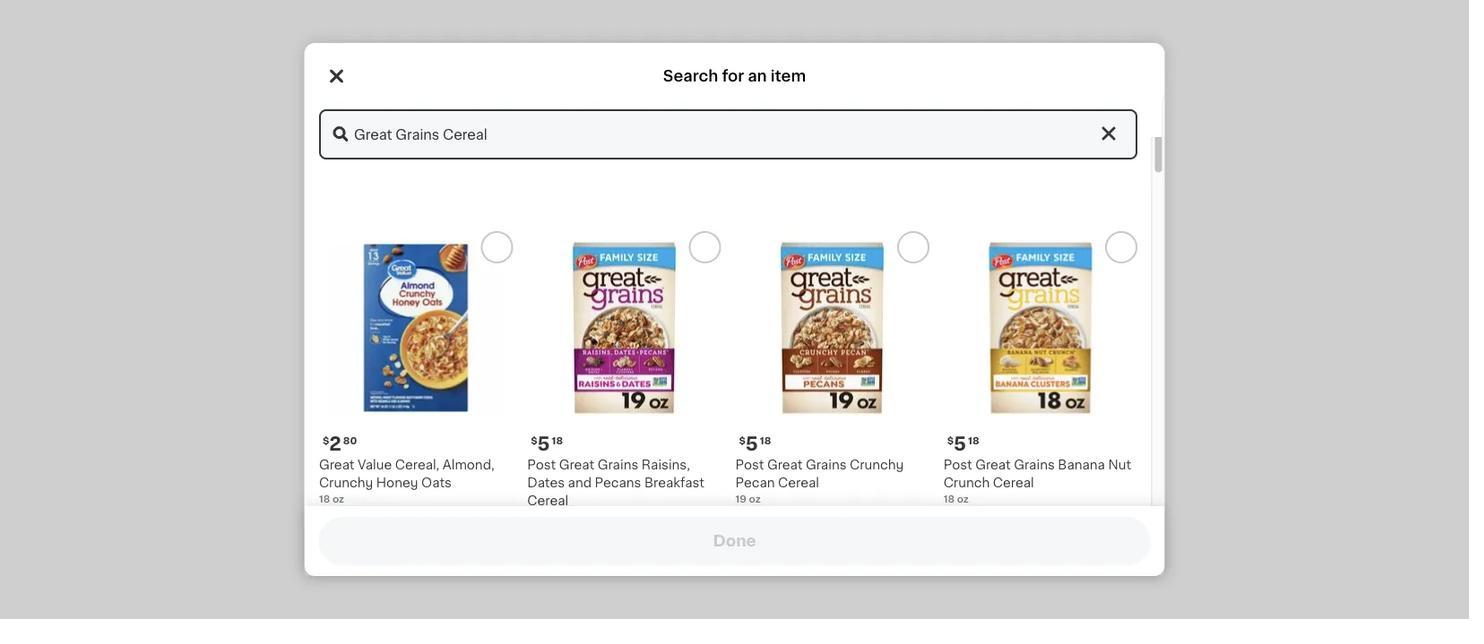 Task type: vqa. For each thing, say whether or not it's contained in the screenshot.
the middle LB
no



Task type: locate. For each thing, give the bounding box(es) containing it.
oz down $ 2 80
[[332, 494, 344, 504]]

0 vertical spatial crunchy
[[850, 459, 904, 471]]

$ 5 18
[[531, 435, 563, 454], [739, 435, 771, 454], [947, 435, 979, 454]]

$ for post great grains crunchy pecan cereal
[[739, 436, 746, 446]]

post for post great grains raisins, dates and pecans breakfast cereal
[[527, 459, 556, 471]]

grains inside post great grains banana nut crunch cereal 18 oz
[[1014, 459, 1055, 471]]

grains inside the "post great grains crunchy pecan cereal 19 oz"
[[806, 459, 847, 471]]

18 inside great value cereal, almond, crunchy honey oats 18 oz
[[319, 494, 330, 504]]

post up crunch
[[944, 459, 972, 471]]

post
[[527, 459, 556, 471], [735, 459, 764, 471], [944, 459, 972, 471]]

crunchy inside great value cereal, almond, crunchy honey oats 18 oz
[[319, 476, 373, 489]]

grains for banana
[[1014, 459, 1055, 471]]

oz inside great value cereal, almond, crunchy honey oats 18 oz
[[332, 494, 344, 504]]

2 $ from the left
[[531, 436, 537, 446]]

18 for post great grains banana nut crunch cereal
[[968, 436, 979, 446]]

2 post from the left
[[735, 459, 764, 471]]

0 horizontal spatial oz
[[332, 494, 344, 504]]

1 5 from the left
[[537, 435, 550, 454]]

great inside the "post great grains crunchy pecan cereal 19 oz"
[[767, 459, 803, 471]]

2 product group from the left
[[527, 231, 721, 546]]

post up dates at left
[[527, 459, 556, 471]]

5 up dates at left
[[537, 435, 550, 454]]

3 grains from the left
[[1014, 459, 1055, 471]]

$ inside $ 2 80
[[322, 436, 329, 446]]

post for post great grains crunchy pecan cereal 19 oz
[[735, 459, 764, 471]]

5 for post great grains banana nut crunch cereal
[[954, 435, 966, 454]]

$ for great value cereal, almond, crunchy honey oats
[[322, 436, 329, 446]]

post inside post great grains raisins, dates and pecans breakfast cereal
[[527, 459, 556, 471]]

1 $ 5 18 from the left
[[531, 435, 563, 454]]

oats
[[421, 476, 451, 489]]

1 horizontal spatial $ 5 18
[[739, 435, 771, 454]]

18 down crunch
[[944, 494, 955, 504]]

19
[[735, 494, 747, 504]]

post up pecan
[[735, 459, 764, 471]]

great up the and
[[559, 459, 594, 471]]

1 post from the left
[[527, 459, 556, 471]]

18 up pecan
[[760, 436, 771, 446]]

18 up crunch
[[968, 436, 979, 446]]

nut
[[1108, 459, 1131, 471]]

2 grains from the left
[[806, 459, 847, 471]]

$ 5 18 for post great grains banana nut crunch cereal
[[947, 435, 979, 454]]

great down 2
[[319, 459, 354, 471]]

$ 5 18 up crunch
[[947, 435, 979, 454]]

post inside post great grains banana nut crunch cereal 18 oz
[[944, 459, 972, 471]]

great
[[319, 459, 354, 471], [559, 459, 594, 471], [767, 459, 803, 471], [976, 459, 1011, 471]]

1 horizontal spatial grains
[[806, 459, 847, 471]]

oz
[[332, 494, 344, 504], [749, 494, 761, 504], [957, 494, 969, 504]]

2 horizontal spatial cereal
[[993, 476, 1034, 489]]

18 inside post great grains banana nut crunch cereal 18 oz
[[944, 494, 955, 504]]

3 post from the left
[[944, 459, 972, 471]]

1 horizontal spatial cereal
[[778, 476, 819, 489]]

product group
[[319, 231, 513, 528], [527, 231, 721, 546], [735, 231, 929, 528], [944, 231, 1138, 528]]

great up crunch
[[976, 459, 1011, 471]]

oz inside post great grains banana nut crunch cereal 18 oz
[[957, 494, 969, 504]]

oz down crunch
[[957, 494, 969, 504]]

4 great from the left
[[976, 459, 1011, 471]]

an
[[748, 69, 767, 84]]

5
[[537, 435, 550, 454], [746, 435, 758, 454], [954, 435, 966, 454]]

oz right 19
[[749, 494, 761, 504]]

cereal right pecan
[[778, 476, 819, 489]]

cereal
[[778, 476, 819, 489], [993, 476, 1034, 489], [527, 494, 568, 507]]

None search field
[[319, 109, 1138, 160]]

1 great from the left
[[319, 459, 354, 471]]

cereal inside post great grains raisins, dates and pecans breakfast cereal
[[527, 494, 568, 507]]

for
[[722, 69, 744, 84]]

dialog
[[304, 43, 1165, 620]]

grains
[[598, 459, 638, 471], [806, 459, 847, 471], [1014, 459, 1055, 471]]

3 great from the left
[[767, 459, 803, 471]]

3 $ from the left
[[739, 436, 746, 446]]

crunchy
[[850, 459, 904, 471], [319, 476, 373, 489]]

crunchy inside the "post great grains crunchy pecan cereal 19 oz"
[[850, 459, 904, 471]]

5 for post great grains crunchy pecan cereal
[[746, 435, 758, 454]]

1 horizontal spatial crunchy
[[850, 459, 904, 471]]

0 horizontal spatial 5
[[537, 435, 550, 454]]

$
[[322, 436, 329, 446], [531, 436, 537, 446], [739, 436, 746, 446], [947, 436, 954, 446]]

18
[[552, 436, 563, 446], [760, 436, 771, 446], [968, 436, 979, 446], [319, 494, 330, 504], [944, 494, 955, 504]]

cereal right crunch
[[993, 476, 1034, 489]]

post great grains raisins, dates and pecans breakfast cereal
[[527, 459, 704, 507]]

2 oz from the left
[[749, 494, 761, 504]]

18 for post great grains raisins, dates and pecans breakfast cereal
[[552, 436, 563, 446]]

oz for 5
[[957, 494, 969, 504]]

18 for post great grains crunchy pecan cereal
[[760, 436, 771, 446]]

0 horizontal spatial cereal
[[527, 494, 568, 507]]

cereal inside post great grains banana nut crunch cereal 18 oz
[[993, 476, 1034, 489]]

5 for post great grains raisins, dates and pecans breakfast cereal
[[537, 435, 550, 454]]

oz for 2
[[332, 494, 344, 504]]

cereal down dates at left
[[527, 494, 568, 507]]

post inside the "post great grains crunchy pecan cereal 19 oz"
[[735, 459, 764, 471]]

almond,
[[442, 459, 494, 471]]

0 horizontal spatial crunchy
[[319, 476, 373, 489]]

1 $ from the left
[[322, 436, 329, 446]]

3 5 from the left
[[954, 435, 966, 454]]

great up pecan
[[767, 459, 803, 471]]

post great grains banana nut crunch cereal 18 oz
[[944, 459, 1131, 504]]

$ left the 80
[[322, 436, 329, 446]]

5 up pecan
[[746, 435, 758, 454]]

$ for post great grains banana nut crunch cereal
[[947, 436, 954, 446]]

$ up pecan
[[739, 436, 746, 446]]

18 up dates at left
[[552, 436, 563, 446]]

great inside post great grains raisins, dates and pecans breakfast cereal
[[559, 459, 594, 471]]

0 horizontal spatial grains
[[598, 459, 638, 471]]

2 $ 5 18 from the left
[[739, 435, 771, 454]]

3 $ 5 18 from the left
[[947, 435, 979, 454]]

5 up crunch
[[954, 435, 966, 454]]

$ 5 18 up pecan
[[739, 435, 771, 454]]

1 oz from the left
[[332, 494, 344, 504]]

2 horizontal spatial oz
[[957, 494, 969, 504]]

search for an item
[[664, 69, 806, 84]]

80
[[343, 436, 357, 446]]

honey
[[376, 476, 418, 489]]

great inside post great grains banana nut crunch cereal 18 oz
[[976, 459, 1011, 471]]

18 down 2
[[319, 494, 330, 504]]

2 horizontal spatial post
[[944, 459, 972, 471]]

4 $ from the left
[[947, 436, 954, 446]]

value
[[357, 459, 392, 471]]

1 horizontal spatial post
[[735, 459, 764, 471]]

2 horizontal spatial $ 5 18
[[947, 435, 979, 454]]

2 5 from the left
[[746, 435, 758, 454]]

1 horizontal spatial oz
[[749, 494, 761, 504]]

1 horizontal spatial 5
[[746, 435, 758, 454]]

oz inside the "post great grains crunchy pecan cereal 19 oz"
[[749, 494, 761, 504]]

$ up crunch
[[947, 436, 954, 446]]

and
[[568, 476, 592, 489]]

3 oz from the left
[[957, 494, 969, 504]]

dialog containing 2
[[304, 43, 1165, 620]]

$ 5 18 up dates at left
[[531, 435, 563, 454]]

0 horizontal spatial $ 5 18
[[531, 435, 563, 454]]

$ up dates at left
[[531, 436, 537, 446]]

grains inside post great grains raisins, dates and pecans breakfast cereal
[[598, 459, 638, 471]]

1 grains from the left
[[598, 459, 638, 471]]

product group containing 2
[[319, 231, 513, 528]]

2 great from the left
[[559, 459, 594, 471]]

1 product group from the left
[[319, 231, 513, 528]]

2 horizontal spatial grains
[[1014, 459, 1055, 471]]

breakfast
[[644, 476, 704, 489]]

2 horizontal spatial 5
[[954, 435, 966, 454]]

banana
[[1058, 459, 1105, 471]]

0 horizontal spatial post
[[527, 459, 556, 471]]

pecan
[[735, 476, 775, 489]]

1 vertical spatial crunchy
[[319, 476, 373, 489]]



Task type: describe. For each thing, give the bounding box(es) containing it.
grains for raisins,
[[598, 459, 638, 471]]

3 product group from the left
[[735, 231, 929, 528]]

search
[[664, 69, 719, 84]]

$ 5 18 for post great grains crunchy pecan cereal
[[739, 435, 771, 454]]

$ 5 18 for post great grains raisins, dates and pecans breakfast cereal
[[531, 435, 563, 454]]

$ 2 80
[[322, 435, 357, 454]]

cereal,
[[395, 459, 439, 471]]

cereal inside the "post great grains crunchy pecan cereal 19 oz"
[[778, 476, 819, 489]]

$ for post great grains raisins, dates and pecans breakfast cereal
[[531, 436, 537, 446]]

2
[[329, 435, 341, 454]]

dates
[[527, 476, 565, 489]]

great inside great value cereal, almond, crunchy honey oats 18 oz
[[319, 459, 354, 471]]

post great grains crunchy pecan cereal 19 oz
[[735, 459, 904, 504]]

raisins,
[[642, 459, 690, 471]]

great for post great grains raisins, dates and pecans breakfast cereal
[[559, 459, 594, 471]]

crunch
[[944, 476, 990, 489]]

grains for crunchy
[[806, 459, 847, 471]]

Search Walmart... field
[[319, 109, 1138, 160]]

great for post great grains banana nut crunch cereal 18 oz
[[976, 459, 1011, 471]]

post for post great grains banana nut crunch cereal 18 oz
[[944, 459, 972, 471]]

great value cereal, almond, crunchy honey oats 18 oz
[[319, 459, 494, 504]]

4 product group from the left
[[944, 231, 1138, 528]]

great for post great grains crunchy pecan cereal 19 oz
[[767, 459, 803, 471]]

pecans
[[595, 476, 641, 489]]

item
[[771, 69, 806, 84]]



